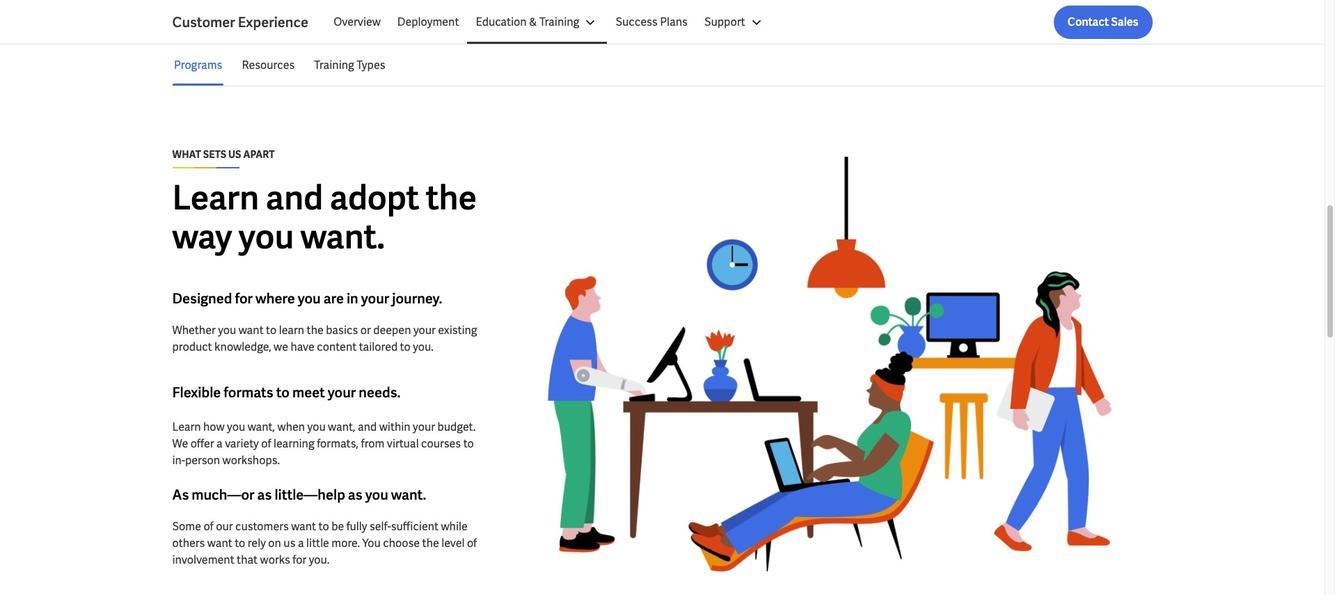 Task type: vqa. For each thing, say whether or not it's contained in the screenshot.
Empower
yes



Task type: describe. For each thing, give the bounding box(es) containing it.
education
[[476, 15, 527, 29]]

empower teams further with these subscription-based service plans that offer exclusive access to resources, tools, and expertise for an even deeper understanding of workday.
[[507, 0, 818, 42]]

house
[[255, 0, 286, 8]]

overview
[[334, 15, 381, 29]]

learning
[[274, 437, 315, 451]]

rely
[[248, 537, 266, 551]]

learn for learn how you want, when you want, and within your budget. we offer a variety of learning formats, from virtual courses to in-person workshops.
[[172, 420, 201, 435]]

efficiency.
[[323, 27, 374, 42]]

contact
[[1068, 15, 1109, 29]]

own
[[218, 0, 239, 8]]

and inside learn and adopt the way you want.
[[266, 176, 323, 219]]

or inside the whether you're a seasoned professional or just starting out, learn the essential skills needed to thrive in a new career with workday technology. available to the general public.
[[1043, 0, 1053, 8]]

whether you want to learn the basics or deepen your existing product knowledge, we have content tailored to you.
[[172, 323, 478, 355]]

knowledge,
[[215, 340, 271, 355]]

&
[[529, 15, 537, 29]]

focused
[[172, 10, 213, 25]]

workshops.
[[223, 453, 280, 468]]

self-
[[370, 520, 391, 534]]

productivity
[[239, 27, 300, 42]]

to down deepen
[[400, 340, 411, 355]]

our inside some of our customers want to be fully self-sufficient while others want to rely on us a little more. you choose the level of involvement that works for you.
[[216, 520, 233, 534]]

a up essential
[[919, 0, 925, 8]]

of inside learn how you want, when you want, and within your budget. we offer a variety of learning formats, from virtual courses to in-person workshops.
[[261, 437, 271, 451]]

variety
[[225, 437, 259, 451]]

access
[[634, 10, 669, 25]]

for inside some of our customers want to be fully self-sufficient while others want to rely on us a little more. you choose the level of involvement that works for you.
[[293, 553, 307, 568]]

drive
[[393, 10, 418, 25]]

designed
[[332, 10, 378, 25]]

little—help
[[275, 486, 345, 504]]

with inside empower teams further with these subscription-based service plans that offer exclusive access to resources, tools, and expertise for an even deeper understanding of workday.
[[627, 0, 649, 8]]

customers
[[235, 520, 289, 534]]

1 as from the left
[[257, 486, 272, 504]]

just
[[1056, 0, 1075, 8]]

we
[[172, 437, 188, 451]]

and inside get your own in-house workday expert with our customer- focused accreditation program, designed to drive greater competency, productivity and efficiency.
[[302, 27, 321, 42]]

training types
[[314, 57, 385, 72]]

you up self-
[[365, 486, 389, 504]]

to inside empower teams further with these subscription-based service plans that offer exclusive access to resources, tools, and expertise for an even deeper understanding of workday.
[[672, 10, 682, 25]]

an
[[572, 27, 585, 42]]

flexible formats to meet your needs.
[[172, 384, 401, 402]]

deepen
[[373, 323, 411, 338]]

training inside tab list
[[314, 57, 354, 72]]

and inside learn how you want, when you want, and within your budget. we offer a variety of learning formats, from virtual courses to in-person workshops.
[[358, 420, 377, 435]]

0 horizontal spatial want
[[207, 537, 232, 551]]

offer inside learn how you want, when you want, and within your budget. we offer a variety of learning formats, from virtual courses to in-person workshops.
[[191, 437, 214, 451]]

have
[[291, 340, 315, 355]]

support button
[[696, 6, 773, 39]]

while
[[441, 520, 468, 534]]

your inside get your own in-house workday expert with our customer- focused accreditation program, designed to drive greater competency, productivity and efficiency.
[[193, 0, 216, 8]]

basics
[[326, 323, 358, 338]]

courses
[[421, 437, 461, 451]]

a down the just at the top of the page
[[1060, 10, 1066, 25]]

essential
[[888, 10, 934, 25]]

your right meet
[[328, 384, 356, 402]]

the inside learn and adopt the way you want.
[[426, 176, 477, 219]]

we
[[274, 340, 288, 355]]

some of our customers want to be fully self-sufficient while others want to rely on us a little more. you choose the level of involvement that works for you.
[[172, 520, 477, 568]]

meet
[[292, 384, 325, 402]]

plans
[[507, 10, 534, 25]]

starting
[[1077, 0, 1116, 8]]

as
[[172, 486, 189, 504]]

get your own in-house workday expert with our customer- focused accreditation program, designed to drive greater competency, productivity and efficiency.
[[172, 0, 464, 42]]

further
[[590, 0, 625, 8]]

program,
[[285, 10, 329, 25]]

menu containing overview
[[325, 6, 773, 39]]

learn and adopt the way you want.
[[172, 176, 477, 258]]

on
[[268, 537, 281, 551]]

2 as from the left
[[348, 486, 363, 504]]

designed for where you are in your journey.
[[172, 289, 442, 308]]

contact sales link
[[1054, 6, 1153, 39]]

of right some
[[204, 520, 214, 534]]

a inside learn how you want, when you want, and within your budget. we offer a variety of learning formats, from virtual courses to in-person workshops.
[[217, 437, 223, 451]]

whether for whether you're a seasoned professional or just starting out, learn the essential skills needed to thrive in a new career with workday technology. available to the general public.
[[841, 0, 884, 8]]

overview link
[[325, 6, 389, 39]]

you. inside whether you want to learn the basics or deepen your existing product knowledge, we have content tailored to you.
[[413, 340, 434, 355]]

success plans link
[[608, 6, 696, 39]]

success
[[616, 15, 658, 29]]

expertise
[[507, 27, 553, 42]]

choose
[[383, 537, 420, 551]]

understanding
[[651, 27, 725, 42]]

apart
[[243, 149, 275, 161]]

of inside empower teams further with these subscription-based service plans that offer exclusive access to resources, tools, and expertise for an even deeper understanding of workday.
[[727, 27, 737, 42]]

from
[[361, 437, 385, 451]]

sets
[[203, 149, 227, 161]]

competency,
[[172, 27, 237, 42]]

your up deepen
[[361, 289, 390, 308]]

contact sales
[[1068, 15, 1139, 29]]

subscription-
[[683, 0, 749, 8]]

1 vertical spatial in
[[347, 289, 359, 308]]

sufficient
[[391, 520, 439, 534]]

be
[[332, 520, 344, 534]]

and inside empower teams further with these subscription-based service plans that offer exclusive access to resources, tools, and expertise for an even deeper understanding of workday.
[[769, 10, 788, 25]]

virtual
[[387, 437, 419, 451]]

way
[[172, 215, 232, 258]]

support
[[705, 15, 746, 29]]

want. for little—help
[[391, 486, 426, 504]]

education & training
[[476, 15, 580, 29]]

little
[[307, 537, 329, 551]]

accreditation
[[215, 10, 282, 25]]

skills
[[936, 10, 961, 25]]

deployment
[[398, 15, 459, 29]]

customer experience link
[[172, 13, 325, 32]]

2 horizontal spatial want
[[291, 520, 316, 534]]

types
[[356, 57, 385, 72]]

person
[[185, 453, 220, 468]]

our inside get your own in-house workday expert with our customer- focused accreditation program, designed to drive greater competency, productivity and efficiency.
[[393, 0, 410, 8]]

formats,
[[317, 437, 359, 451]]

tailored
[[359, 340, 398, 355]]

2 want, from the left
[[328, 420, 356, 435]]

to left meet
[[276, 384, 290, 402]]

thrive
[[1017, 10, 1046, 25]]

works
[[260, 553, 290, 568]]

even
[[587, 27, 611, 42]]



Task type: locate. For each thing, give the bounding box(es) containing it.
whether inside the whether you're a seasoned professional or just starting out, learn the essential skills needed to thrive in a new career with workday technology. available to the general public.
[[841, 0, 884, 8]]

that inside empower teams further with these subscription-based service plans that offer exclusive access to resources, tools, and expertise for an even deeper understanding of workday.
[[536, 10, 557, 25]]

1 horizontal spatial workday
[[841, 27, 885, 42]]

training down efficiency.
[[314, 57, 354, 72]]

1 horizontal spatial offer
[[560, 10, 583, 25]]

1 learn from the top
[[172, 55, 201, 70]]

in up general
[[1048, 10, 1058, 25]]

as up fully
[[348, 486, 363, 504]]

your inside learn how you want, when you want, and within your budget. we offer a variety of learning formats, from virtual courses to in-person workshops.
[[413, 420, 435, 435]]

you up knowledge,
[[218, 323, 236, 338]]

offer up person
[[191, 437, 214, 451]]

1 vertical spatial workday
[[841, 27, 885, 42]]

as up customers at the left
[[257, 486, 272, 504]]

you
[[362, 537, 381, 551]]

in right the are
[[347, 289, 359, 308]]

out,
[[1119, 0, 1138, 8]]

how
[[203, 420, 225, 435]]

whether left you're
[[841, 0, 884, 8]]

as much—or as little—help as you want.
[[172, 486, 426, 504]]

you inside whether you want to learn the basics or deepen your existing product knowledge, we have content tailored to you.
[[218, 323, 236, 338]]

want.
[[301, 215, 385, 258], [391, 486, 426, 504]]

1 vertical spatial in-
[[172, 453, 185, 468]]

sales
[[1112, 15, 1139, 29]]

that
[[536, 10, 557, 25], [237, 553, 258, 568]]

0 vertical spatial training
[[540, 15, 580, 29]]

3 learn from the top
[[172, 420, 201, 435]]

deployment link
[[389, 6, 468, 39]]

0 horizontal spatial for
[[235, 289, 253, 308]]

needs.
[[359, 384, 401, 402]]

whether for whether you want to learn the basics or deepen your existing product knowledge, we have content tailored to you.
[[172, 323, 216, 338]]

1 vertical spatial want.
[[391, 486, 426, 504]]

greater
[[421, 10, 457, 25]]

you up variety
[[227, 420, 245, 435]]

1 horizontal spatial you.
[[413, 340, 434, 355]]

our
[[393, 0, 410, 8], [216, 520, 233, 534]]

2 learn from the top
[[172, 176, 259, 219]]

want up us
[[291, 520, 316, 534]]

with up the success
[[627, 0, 649, 8]]

more.
[[332, 537, 360, 551]]

want. for the
[[301, 215, 385, 258]]

customer-
[[412, 0, 464, 8]]

for inside empower teams further with these subscription-based service plans that offer exclusive access to resources, tools, and expertise for an even deeper understanding of workday.
[[556, 27, 570, 42]]

0 horizontal spatial whether
[[172, 323, 216, 338]]

0 vertical spatial learn
[[172, 55, 201, 70]]

1 vertical spatial or
[[361, 323, 371, 338]]

0 vertical spatial learn
[[841, 10, 866, 25]]

plans
[[660, 15, 688, 29]]

0 vertical spatial in
[[1048, 10, 1058, 25]]

2 vertical spatial learn
[[172, 420, 201, 435]]

in
[[1048, 10, 1058, 25], [347, 289, 359, 308]]

learn for learn more
[[172, 55, 201, 70]]

you left the are
[[298, 289, 321, 308]]

2 horizontal spatial for
[[556, 27, 570, 42]]

0 horizontal spatial our
[[216, 520, 233, 534]]

you right when
[[308, 420, 326, 435]]

0 vertical spatial you.
[[413, 340, 434, 355]]

training
[[540, 15, 580, 29], [314, 57, 354, 72]]

0 vertical spatial want
[[239, 323, 264, 338]]

and down apart
[[266, 176, 323, 219]]

or left the just at the top of the page
[[1043, 0, 1053, 8]]

you.
[[413, 340, 434, 355], [309, 553, 330, 568]]

with inside the whether you're a seasoned professional or just starting out, learn the essential skills needed to thrive in a new career with workday technology. available to the general public.
[[1126, 10, 1148, 25]]

fully
[[347, 520, 367, 534]]

training inside dropdown button
[[540, 15, 580, 29]]

0 vertical spatial our
[[393, 0, 410, 8]]

in- inside learn how you want, when you want, and within your budget. we offer a variety of learning formats, from virtual courses to in-person workshops.
[[172, 453, 185, 468]]

a right us
[[298, 537, 304, 551]]

learn
[[172, 55, 201, 70], [172, 176, 259, 219], [172, 420, 201, 435]]

workday
[[288, 0, 331, 8], [841, 27, 885, 42]]

1 horizontal spatial our
[[393, 0, 410, 8]]

want up involvement in the bottom left of the page
[[207, 537, 232, 551]]

1 horizontal spatial with
[[627, 0, 649, 8]]

offer
[[560, 10, 583, 25], [191, 437, 214, 451]]

formats
[[224, 384, 274, 402]]

when
[[278, 420, 305, 435]]

you're
[[887, 0, 917, 8]]

learn more link
[[172, 54, 230, 71]]

what sets us apart
[[172, 149, 275, 161]]

want
[[239, 323, 264, 338], [291, 520, 316, 534], [207, 537, 232, 551]]

0 vertical spatial for
[[556, 27, 570, 42]]

0 vertical spatial that
[[536, 10, 557, 25]]

and
[[769, 10, 788, 25], [302, 27, 321, 42], [266, 176, 323, 219], [358, 420, 377, 435]]

1 vertical spatial whether
[[172, 323, 216, 338]]

want,
[[248, 420, 275, 435], [328, 420, 356, 435]]

1 horizontal spatial training
[[540, 15, 580, 29]]

1 horizontal spatial or
[[1043, 0, 1053, 8]]

0 horizontal spatial in-
[[172, 453, 185, 468]]

technology. available
[[887, 27, 993, 42]]

want up knowledge,
[[239, 323, 264, 338]]

1 horizontal spatial as
[[348, 486, 363, 504]]

your inside whether you want to learn the basics or deepen your existing product knowledge, we have content tailored to you.
[[414, 323, 436, 338]]

1 vertical spatial offer
[[191, 437, 214, 451]]

the inside some of our customers want to be fully self-sufficient while others want to rely on us a little more. you choose the level of involvement that works for you.
[[422, 537, 439, 551]]

1 horizontal spatial want,
[[328, 420, 356, 435]]

0 vertical spatial in-
[[242, 0, 255, 8]]

that inside some of our customers want to be fully self-sufficient while others want to rely on us a little more. you choose the level of involvement that works for you.
[[237, 553, 258, 568]]

to down these
[[672, 10, 682, 25]]

workday inside get your own in-house workday expert with our customer- focused accreditation program, designed to drive greater competency, productivity and efficiency.
[[288, 0, 331, 8]]

whether inside whether you want to learn the basics or deepen your existing product knowledge, we have content tailored to you.
[[172, 323, 216, 338]]

want, up variety
[[248, 420, 275, 435]]

1 horizontal spatial want
[[239, 323, 264, 338]]

of
[[727, 27, 737, 42], [261, 437, 271, 451], [204, 520, 214, 534], [467, 537, 477, 551]]

1 vertical spatial learn
[[172, 176, 259, 219]]

2 vertical spatial want
[[207, 537, 232, 551]]

0 horizontal spatial want,
[[248, 420, 275, 435]]

whether you're a seasoned professional or just starting out, learn the essential skills needed to thrive in a new career with workday technology. available to the general public.
[[841, 0, 1148, 42]]

menu
[[325, 6, 773, 39]]

a inside some of our customers want to be fully self-sufficient while others want to rely on us a little more. you choose the level of involvement that works for you.
[[298, 537, 304, 551]]

in inside the whether you're a seasoned professional or just starting out, learn the essential skills needed to thrive in a new career with workday technology. available to the general public.
[[1048, 10, 1058, 25]]

get
[[172, 0, 191, 8]]

where
[[256, 289, 295, 308]]

the
[[869, 10, 886, 25], [1009, 27, 1025, 42], [426, 176, 477, 219], [307, 323, 324, 338], [422, 537, 439, 551]]

offer inside empower teams further with these subscription-based service plans that offer exclusive access to resources, tools, and expertise for an even deeper understanding of workday.
[[560, 10, 583, 25]]

learn down sets
[[172, 176, 259, 219]]

1 horizontal spatial want.
[[391, 486, 426, 504]]

your up courses
[[413, 420, 435, 435]]

1 vertical spatial want
[[291, 520, 316, 534]]

0 horizontal spatial in
[[347, 289, 359, 308]]

of right level
[[467, 537, 477, 551]]

0 horizontal spatial workday
[[288, 0, 331, 8]]

you inside learn and adopt the way you want.
[[239, 215, 294, 258]]

your up focused
[[193, 0, 216, 8]]

for left where in the left of the page
[[235, 289, 253, 308]]

workday inside the whether you're a seasoned professional or just starting out, learn the essential skills needed to thrive in a new career with workday technology. available to the general public.
[[841, 27, 885, 42]]

the inside whether you want to learn the basics or deepen your existing product knowledge, we have content tailored to you.
[[307, 323, 324, 338]]

0 horizontal spatial that
[[237, 553, 258, 568]]

0 horizontal spatial or
[[361, 323, 371, 338]]

learn up we
[[279, 323, 304, 338]]

0 horizontal spatial learn
[[279, 323, 304, 338]]

tab list
[[172, 45, 1336, 86]]

for down us
[[293, 553, 307, 568]]

0 vertical spatial workday
[[288, 0, 331, 8]]

in- up accreditation
[[242, 0, 255, 8]]

0 horizontal spatial with
[[368, 0, 391, 8]]

content
[[317, 340, 357, 355]]

0 vertical spatial offer
[[560, 10, 583, 25]]

learn left essential
[[841, 10, 866, 25]]

0 horizontal spatial want.
[[301, 215, 385, 258]]

or up the tailored
[[361, 323, 371, 338]]

to down the professional
[[1004, 10, 1014, 25]]

with inside get your own in-house workday expert with our customer- focused accreditation program, designed to drive greater competency, productivity and efficiency.
[[368, 0, 391, 8]]

others
[[172, 537, 205, 551]]

and up from
[[358, 420, 377, 435]]

to left rely
[[235, 537, 245, 551]]

training down teams on the top left
[[540, 15, 580, 29]]

to left the be
[[319, 520, 329, 534]]

1 vertical spatial you.
[[309, 553, 330, 568]]

experience
[[238, 13, 309, 31]]

customer
[[172, 13, 235, 31]]

0 vertical spatial whether
[[841, 0, 884, 8]]

learn inside learn how you want, when you want, and within your budget. we offer a variety of learning formats, from virtual courses to in-person workshops.
[[172, 420, 201, 435]]

these
[[652, 0, 680, 8]]

resources
[[242, 57, 294, 72]]

teams
[[557, 0, 588, 8]]

us
[[284, 537, 296, 551]]

learn up we
[[172, 420, 201, 435]]

a down how
[[217, 437, 223, 451]]

general
[[1028, 27, 1065, 42]]

0 vertical spatial want.
[[301, 215, 385, 258]]

1 horizontal spatial learn
[[841, 10, 866, 25]]

existing
[[438, 323, 478, 338]]

0 horizontal spatial you.
[[309, 553, 330, 568]]

our up drive
[[393, 0, 410, 8]]

2 vertical spatial for
[[293, 553, 307, 568]]

1 horizontal spatial for
[[293, 553, 307, 568]]

1 vertical spatial learn
[[279, 323, 304, 338]]

1 horizontal spatial whether
[[841, 0, 884, 8]]

1 vertical spatial that
[[237, 553, 258, 568]]

deeper
[[614, 27, 649, 42]]

offer down teams on the top left
[[560, 10, 583, 25]]

learn left more
[[172, 55, 201, 70]]

want inside whether you want to learn the basics or deepen your existing product knowledge, we have content tailored to you.
[[239, 323, 264, 338]]

product
[[172, 340, 212, 355]]

want. up the are
[[301, 215, 385, 258]]

2 horizontal spatial with
[[1126, 10, 1148, 25]]

with
[[368, 0, 391, 8], [627, 0, 649, 8], [1126, 10, 1148, 25]]

0 vertical spatial or
[[1043, 0, 1053, 8]]

new
[[1069, 10, 1090, 25]]

1 vertical spatial for
[[235, 289, 253, 308]]

expert
[[334, 0, 366, 8]]

customer experience
[[172, 13, 309, 31]]

learn for learn and adopt the way you want.
[[172, 176, 259, 219]]

want. inside learn and adopt the way you want.
[[301, 215, 385, 258]]

1 horizontal spatial in-
[[242, 0, 255, 8]]

in- inside get your own in-house workday expert with our customer- focused accreditation program, designed to drive greater competency, productivity and efficiency.
[[242, 0, 255, 8]]

in-
[[242, 0, 255, 8], [172, 453, 185, 468]]

professional
[[979, 0, 1040, 8]]

list
[[325, 6, 1153, 39]]

workday.
[[740, 27, 785, 42]]

or inside whether you want to learn the basics or deepen your existing product knowledge, we have content tailored to you.
[[361, 323, 371, 338]]

needed
[[964, 10, 1001, 25]]

to left drive
[[380, 10, 391, 25]]

to inside get your own in-house workday expert with our customer- focused accreditation program, designed to drive greater competency, productivity and efficiency.
[[380, 10, 391, 25]]

you up where in the left of the page
[[239, 215, 294, 258]]

1 vertical spatial our
[[216, 520, 233, 534]]

1 vertical spatial training
[[314, 57, 354, 72]]

seasoned
[[928, 0, 976, 8]]

that down rely
[[237, 553, 258, 568]]

programs
[[174, 57, 222, 72]]

with down out,
[[1126, 10, 1148, 25]]

to down budget.
[[464, 437, 474, 451]]

learn inside learn and adopt the way you want.
[[172, 176, 259, 219]]

success plans
[[616, 15, 688, 29]]

to inside learn how you want, when you want, and within your budget. we offer a variety of learning formats, from virtual courses to in-person workshops.
[[464, 437, 474, 451]]

what
[[172, 149, 201, 161]]

0 horizontal spatial offer
[[191, 437, 214, 451]]

learn inside whether you want to learn the basics or deepen your existing product knowledge, we have content tailored to you.
[[279, 323, 304, 338]]

1 horizontal spatial in
[[1048, 10, 1058, 25]]

0 horizontal spatial training
[[314, 57, 354, 72]]

and down based
[[769, 10, 788, 25]]

to up we
[[266, 323, 277, 338]]

tab list containing programs
[[172, 45, 1336, 86]]

for left an
[[556, 27, 570, 42]]

programs tab
[[172, 45, 224, 86]]

whether up product
[[172, 323, 216, 338]]

of up workshops.
[[261, 437, 271, 451]]

list containing overview
[[325, 6, 1153, 39]]

of down resources,
[[727, 27, 737, 42]]

tools,
[[739, 10, 767, 25]]

you. inside some of our customers want to be fully self-sufficient while others want to rely on us a little more. you choose the level of involvement that works for you.
[[309, 553, 330, 568]]

you. down little
[[309, 553, 330, 568]]

with up designed
[[368, 0, 391, 8]]

us
[[228, 149, 241, 161]]

1 want, from the left
[[248, 420, 275, 435]]

based
[[749, 0, 780, 8]]

as
[[257, 486, 272, 504], [348, 486, 363, 504]]

to down needed
[[996, 27, 1006, 42]]

your right deepen
[[414, 323, 436, 338]]

career
[[1092, 10, 1124, 25]]

0 horizontal spatial as
[[257, 486, 272, 504]]

and down program,
[[302, 27, 321, 42]]

some
[[172, 520, 201, 534]]

that down the empower
[[536, 10, 557, 25]]

learn inside the whether you're a seasoned professional or just starting out, learn the essential skills needed to thrive in a new career with workday technology. available to the general public.
[[841, 10, 866, 25]]

you. right the tailored
[[413, 340, 434, 355]]

1 horizontal spatial that
[[536, 10, 557, 25]]

or
[[1043, 0, 1053, 8], [361, 323, 371, 338]]

in- down we
[[172, 453, 185, 468]]

our down the much—or
[[216, 520, 233, 534]]

want. up sufficient
[[391, 486, 426, 504]]

people working. image
[[507, 149, 1153, 580]]

want, up formats,
[[328, 420, 356, 435]]



